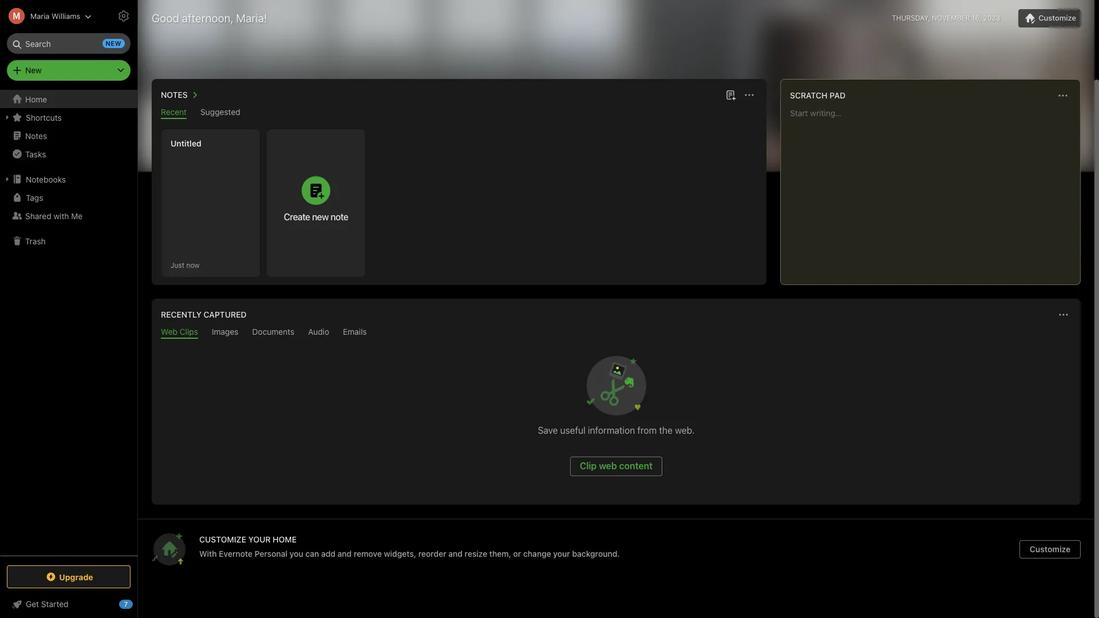 Task type: locate. For each thing, give the bounding box(es) containing it.
your
[[248, 535, 271, 545]]

notes inside tree
[[25, 131, 47, 141]]

more actions field for recently captured
[[1056, 307, 1072, 323]]

web
[[599, 461, 617, 471]]

tree
[[0, 90, 137, 556]]

clip
[[580, 461, 597, 471]]

shortcuts button
[[0, 108, 137, 127]]

upgrade
[[59, 573, 93, 582]]

documents tab
[[252, 327, 295, 339]]

reorder
[[419, 549, 447, 559]]

me
[[71, 211, 83, 221]]

tab list for recently captured
[[154, 327, 1079, 339]]

1 vertical spatial notes
[[25, 131, 47, 141]]

home link
[[0, 90, 137, 108]]

new
[[106, 40, 121, 47], [312, 212, 329, 222]]

recent tab panel
[[152, 119, 767, 285]]

create new note button
[[267, 129, 365, 277]]

new down settings icon
[[106, 40, 121, 47]]

notebooks link
[[0, 170, 137, 188]]

1 vertical spatial tab list
[[154, 327, 1079, 339]]

1 vertical spatial new
[[312, 212, 329, 222]]

0 horizontal spatial new
[[106, 40, 121, 47]]

new
[[25, 65, 42, 75]]

suggested tab
[[201, 107, 240, 119]]

notes
[[161, 90, 188, 100], [25, 131, 47, 141]]

and right add
[[338, 549, 352, 559]]

resize
[[465, 549, 488, 559]]

2 tab list from the top
[[154, 327, 1079, 339]]

notes up tasks
[[25, 131, 47, 141]]

new button
[[7, 60, 131, 81]]

images tab
[[212, 327, 239, 339]]

afternoon,
[[182, 11, 234, 25]]

and left resize
[[449, 549, 463, 559]]

just
[[171, 261, 184, 270]]

new inside search box
[[106, 40, 121, 47]]

notes inside button
[[161, 90, 188, 100]]

customize
[[1039, 13, 1077, 22], [1030, 545, 1071, 554]]

1 vertical spatial customize
[[1030, 545, 1071, 554]]

can
[[306, 549, 319, 559]]

home
[[25, 94, 47, 104]]

customize
[[199, 535, 246, 545]]

with
[[54, 211, 69, 221]]

settings image
[[117, 9, 131, 23]]

clip web content
[[580, 461, 653, 471]]

0 vertical spatial new
[[106, 40, 121, 47]]

create new note
[[284, 212, 348, 222]]

williams
[[52, 11, 80, 20]]

notes button
[[159, 88, 202, 102]]

now
[[186, 261, 200, 270]]

and
[[338, 549, 352, 559], [449, 549, 463, 559]]

tags button
[[0, 188, 137, 207]]

notebooks
[[26, 174, 66, 184]]

or
[[514, 549, 521, 559]]

tab list containing web clips
[[154, 327, 1079, 339]]

0 horizontal spatial and
[[338, 549, 352, 559]]

remove
[[354, 549, 382, 559]]

More actions field
[[742, 87, 758, 103], [1056, 88, 1072, 104], [1056, 307, 1072, 323]]

them,
[[490, 549, 512, 559]]

2023
[[984, 14, 1001, 22]]

audio
[[308, 327, 329, 337]]

1 tab list from the top
[[154, 107, 765, 119]]

customize button
[[1019, 9, 1081, 27], [1020, 541, 1081, 559]]

1 horizontal spatial notes
[[161, 90, 188, 100]]

0 vertical spatial customize
[[1039, 13, 1077, 22]]

0 horizontal spatial notes
[[25, 131, 47, 141]]

save
[[538, 426, 558, 436]]

1 vertical spatial customize button
[[1020, 541, 1081, 559]]

tasks button
[[0, 145, 137, 163]]

more actions image for recently captured
[[1057, 308, 1071, 322]]

emails tab
[[343, 327, 367, 339]]

captured
[[204, 310, 247, 320]]

1 horizontal spatial and
[[449, 549, 463, 559]]

save useful information from the web.
[[538, 426, 695, 436]]

tree containing home
[[0, 90, 137, 556]]

from
[[638, 426, 657, 436]]

more actions image
[[743, 88, 757, 102], [1057, 89, 1071, 103], [1057, 308, 1071, 322]]

scratch
[[790, 91, 828, 100]]

notes up recent
[[161, 90, 188, 100]]

recently
[[161, 310, 202, 320]]

new left note
[[312, 212, 329, 222]]

1 horizontal spatial new
[[312, 212, 329, 222]]

0 vertical spatial notes
[[161, 90, 188, 100]]

clip web content button
[[570, 457, 663, 477]]

tab list
[[154, 107, 765, 119], [154, 327, 1079, 339]]

home
[[273, 535, 297, 545]]

recently captured button
[[159, 308, 247, 322]]

0 vertical spatial tab list
[[154, 107, 765, 119]]

pad
[[830, 91, 846, 100]]

note
[[331, 212, 348, 222]]

audio tab
[[308, 327, 329, 339]]

tab list containing recent
[[154, 107, 765, 119]]

Account field
[[0, 5, 92, 27]]



Task type: vqa. For each thing, say whether or not it's contained in the screenshot.
1st Tab List
yes



Task type: describe. For each thing, give the bounding box(es) containing it.
shared with me
[[25, 211, 83, 221]]

your
[[554, 549, 570, 559]]

web.
[[675, 426, 695, 436]]

trash link
[[0, 232, 137, 250]]

16,
[[973, 14, 982, 22]]

new inside button
[[312, 212, 329, 222]]

new search field
[[15, 33, 125, 54]]

clips
[[180, 327, 198, 337]]

Start writing… text field
[[790, 108, 1080, 276]]

documents
[[252, 327, 295, 337]]

just now
[[171, 261, 200, 270]]

shortcuts
[[26, 113, 62, 122]]

information
[[588, 426, 635, 436]]

useful
[[561, 426, 586, 436]]

untitled
[[171, 139, 202, 148]]

emails
[[343, 327, 367, 337]]

Search text field
[[15, 33, 123, 54]]

recent tab
[[161, 107, 187, 119]]

with
[[199, 549, 217, 559]]

web clips tab panel
[[152, 339, 1081, 505]]

tags
[[26, 193, 43, 202]]

expand notebooks image
[[3, 175, 12, 184]]

shared
[[25, 211, 51, 221]]

scratch pad
[[790, 91, 846, 100]]

maria!
[[236, 11, 267, 25]]

Help and Learning task checklist field
[[0, 596, 137, 614]]

you
[[290, 549, 303, 559]]

images
[[212, 327, 239, 337]]

tab list for notes
[[154, 107, 765, 119]]

scratch pad button
[[788, 89, 846, 103]]

more actions field for scratch pad
[[1056, 88, 1072, 104]]

background.
[[573, 549, 620, 559]]

2 and from the left
[[449, 549, 463, 559]]

good
[[152, 11, 179, 25]]

personal
[[255, 549, 288, 559]]

web
[[161, 327, 178, 337]]

more actions image for scratch pad
[[1057, 89, 1071, 103]]

widgets,
[[384, 549, 417, 559]]

tasks
[[25, 149, 46, 159]]

november
[[933, 14, 971, 22]]

create
[[284, 212, 310, 222]]

the
[[660, 426, 673, 436]]

recent
[[161, 107, 187, 117]]

7
[[124, 601, 128, 608]]

0 vertical spatial customize button
[[1019, 9, 1081, 27]]

web clips
[[161, 327, 198, 337]]

notes link
[[0, 127, 137, 145]]

evernote
[[219, 549, 253, 559]]

get
[[26, 600, 39, 609]]

change
[[524, 549, 551, 559]]

started
[[41, 600, 69, 609]]

upgrade button
[[7, 566, 131, 589]]

thursday,
[[893, 14, 931, 22]]

customize your home with evernote personal you can add and remove widgets, reorder and resize them, or change your background.
[[199, 535, 620, 559]]

thursday, november 16, 2023
[[893, 14, 1001, 22]]

get started
[[26, 600, 69, 609]]

shared with me link
[[0, 207, 137, 225]]

maria williams
[[30, 11, 80, 20]]

content
[[620, 461, 653, 471]]

1 and from the left
[[338, 549, 352, 559]]

recently captured
[[161, 310, 247, 320]]

good afternoon, maria!
[[152, 11, 267, 25]]

trash
[[25, 236, 46, 246]]

web clips tab
[[161, 327, 198, 339]]

suggested
[[201, 107, 240, 117]]

add
[[321, 549, 336, 559]]

maria
[[30, 11, 50, 20]]

click to collapse image
[[133, 597, 142, 611]]



